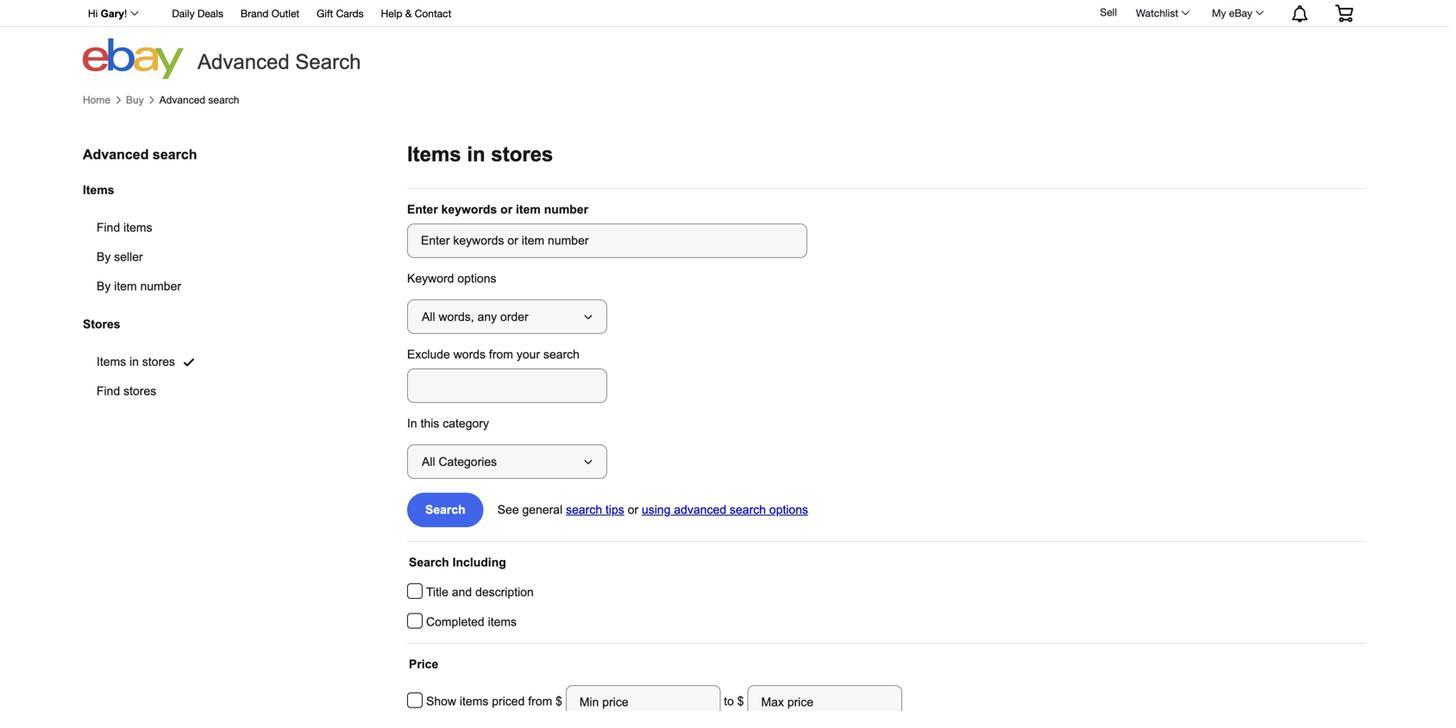 Task type: describe. For each thing, give the bounding box(es) containing it.
buy link
[[126, 94, 144, 106]]

help & contact link
[[381, 5, 452, 24]]

buy
[[126, 94, 144, 106]]

search button
[[407, 493, 484, 527]]

brand outlet link
[[241, 5, 300, 24]]

0 vertical spatial search
[[296, 50, 361, 73]]

daily
[[172, 7, 195, 19]]

keyword options
[[407, 272, 497, 285]]

find stores
[[97, 384, 156, 398]]

find items
[[97, 221, 152, 235]]

search right advanced
[[730, 503, 766, 517]]

advanced search link
[[159, 94, 239, 106]]

1 vertical spatial number
[[140, 280, 181, 293]]

daily deals link
[[172, 5, 223, 24]]

1 vertical spatial item
[[114, 280, 137, 293]]

tips
[[606, 503, 625, 517]]

gift cards
[[317, 7, 364, 19]]

search left the tips
[[566, 503, 602, 517]]

0 horizontal spatial options
[[458, 272, 497, 285]]

in
[[407, 417, 417, 430]]

banner containing sell
[[79, 0, 1367, 79]]

ebay
[[1230, 7, 1253, 19]]

general
[[523, 503, 563, 517]]

your shopping cart image
[[1335, 5, 1355, 22]]

by seller link
[[83, 243, 223, 272]]

home link
[[83, 94, 110, 106]]

keywords
[[442, 203, 497, 216]]

1 vertical spatial advanced search
[[83, 147, 197, 162]]

search right your
[[544, 348, 580, 361]]

and
[[452, 586, 472, 599]]

including
[[453, 556, 506, 569]]

sell
[[1101, 6, 1118, 18]]

by for by seller
[[97, 250, 111, 264]]

cards
[[336, 7, 364, 19]]

stores
[[83, 317, 120, 331]]

help & contact
[[381, 7, 452, 19]]

advanced search
[[198, 50, 361, 73]]

outlet
[[272, 7, 300, 19]]

exclude
[[407, 348, 450, 361]]

watchlist
[[1137, 7, 1179, 19]]

search including
[[409, 556, 506, 569]]

by item number
[[97, 280, 181, 293]]

category
[[443, 417, 489, 430]]

advanced
[[674, 503, 727, 517]]

enter keywords or item number
[[407, 203, 589, 216]]

search for search button
[[425, 503, 466, 517]]

2 vertical spatial items
[[97, 355, 126, 368]]

1 vertical spatial items
[[83, 183, 114, 197]]

stores inside the items in stores link
[[142, 355, 175, 368]]

find for find stores
[[97, 384, 120, 398]]

to $
[[721, 695, 748, 708]]

using
[[642, 503, 671, 517]]

sell link
[[1093, 6, 1125, 18]]

gift cards link
[[317, 5, 364, 24]]

1 vertical spatial advanced
[[159, 94, 205, 106]]

by for by item number
[[97, 280, 111, 293]]

find for find items
[[97, 221, 120, 235]]

items for find
[[124, 221, 152, 235]]

1 vertical spatial in
[[130, 355, 139, 368]]

0 vertical spatial item
[[516, 203, 541, 216]]



Task type: locate. For each thing, give the bounding box(es) containing it.
items for show
[[460, 695, 489, 708]]

by left seller at the left top of page
[[97, 250, 111, 264]]

in up find stores
[[130, 355, 139, 368]]

completed items
[[426, 615, 517, 629]]

in this category
[[407, 417, 489, 430]]

find
[[97, 221, 120, 235], [97, 384, 120, 398]]

this
[[421, 417, 440, 430]]

brand
[[241, 7, 269, 19]]

0 vertical spatial number
[[544, 203, 589, 216]]

search down 'gift'
[[296, 50, 361, 73]]

by item number link
[[83, 272, 223, 301]]

items in stores link
[[83, 347, 217, 377]]

!
[[124, 8, 127, 19]]

advanced right buy
[[159, 94, 205, 106]]

help
[[381, 7, 403, 19]]

1 horizontal spatial or
[[628, 503, 639, 517]]

0 vertical spatial items
[[124, 221, 152, 235]]

items in stores
[[407, 143, 554, 166], [97, 355, 175, 368]]

items up find items
[[83, 183, 114, 197]]

advanced
[[198, 50, 290, 73], [159, 94, 205, 106], [83, 147, 149, 162]]

find up by seller
[[97, 221, 120, 235]]

search up title
[[409, 556, 449, 569]]

keyword
[[407, 272, 454, 285]]

0 vertical spatial items
[[407, 143, 461, 166]]

0 vertical spatial stores
[[491, 143, 554, 166]]

exclude words from your search
[[407, 348, 580, 361]]

completed
[[426, 615, 485, 629]]

1 vertical spatial find
[[97, 384, 120, 398]]

stores
[[491, 143, 554, 166], [142, 355, 175, 368], [124, 384, 156, 398]]

title and description
[[426, 586, 534, 599]]

your
[[517, 348, 540, 361]]

account navigation
[[79, 0, 1367, 27]]

0 vertical spatial by
[[97, 250, 111, 264]]

1 horizontal spatial item
[[516, 203, 541, 216]]

1 vertical spatial from
[[528, 695, 553, 708]]

using advanced search options link
[[642, 503, 809, 517]]

in up keywords
[[467, 143, 486, 166]]

items
[[407, 143, 461, 166], [83, 183, 114, 197], [97, 355, 126, 368]]

contact
[[415, 7, 452, 19]]

Enter keywords or item number text field
[[407, 224, 808, 258]]

to
[[724, 695, 734, 708]]

2 vertical spatial items
[[460, 695, 489, 708]]

hi gary !
[[88, 8, 127, 19]]

words
[[454, 348, 486, 361]]

my ebay
[[1213, 7, 1253, 19]]

1 vertical spatial search
[[425, 503, 466, 517]]

search up search including on the bottom of page
[[425, 503, 466, 517]]

by seller
[[97, 250, 143, 264]]

0 vertical spatial find
[[97, 221, 120, 235]]

search down advanced search
[[208, 94, 239, 106]]

from
[[489, 348, 513, 361], [528, 695, 553, 708]]

gift
[[317, 7, 333, 19]]

1 horizontal spatial from
[[528, 695, 553, 708]]

hi
[[88, 8, 98, 19]]

deals
[[198, 7, 223, 19]]

1 vertical spatial stores
[[142, 355, 175, 368]]

0 horizontal spatial $
[[556, 695, 566, 708]]

stores down the items in stores link
[[124, 384, 156, 398]]

from right priced
[[528, 695, 553, 708]]

advanced search
[[159, 94, 239, 106], [83, 147, 197, 162]]

by down by seller
[[97, 280, 111, 293]]

item right keywords
[[516, 203, 541, 216]]

2 $ from the left
[[738, 695, 744, 708]]

enter
[[407, 203, 438, 216]]

0 horizontal spatial in
[[130, 355, 139, 368]]

1 horizontal spatial number
[[544, 203, 589, 216]]

items down description
[[488, 615, 517, 629]]

$ right to
[[738, 695, 744, 708]]

1 vertical spatial or
[[628, 503, 639, 517]]

items for completed
[[488, 615, 517, 629]]

options
[[458, 272, 497, 285], [770, 503, 809, 517]]

by
[[97, 250, 111, 264], [97, 280, 111, 293]]

show
[[426, 695, 457, 708]]

0 vertical spatial in
[[467, 143, 486, 166]]

1 vertical spatial options
[[770, 503, 809, 517]]

number
[[544, 203, 589, 216], [140, 280, 181, 293]]

search inside search button
[[425, 503, 466, 517]]

number up enter keywords or item number text field
[[544, 203, 589, 216]]

0 vertical spatial items in stores
[[407, 143, 554, 166]]

0 horizontal spatial from
[[489, 348, 513, 361]]

$
[[556, 695, 566, 708], [738, 695, 744, 708]]

Exclude words from your search text field
[[407, 369, 608, 403]]

2 by from the top
[[97, 280, 111, 293]]

seller
[[114, 250, 143, 264]]

or right keywords
[[501, 203, 513, 216]]

0 vertical spatial advanced search
[[159, 94, 239, 106]]

watchlist link
[[1127, 3, 1198, 23]]

1 find from the top
[[97, 221, 120, 235]]

my
[[1213, 7, 1227, 19]]

advanced search down the "buy" link
[[83, 147, 197, 162]]

2 vertical spatial search
[[409, 556, 449, 569]]

items up find stores
[[97, 355, 126, 368]]

advanced search right buy
[[159, 94, 239, 106]]

stores up enter keywords or item number
[[491, 143, 554, 166]]

stores inside the find stores link
[[124, 384, 156, 398]]

price
[[409, 658, 439, 671]]

0 vertical spatial or
[[501, 203, 513, 216]]

2 vertical spatial stores
[[124, 384, 156, 398]]

items up seller at the left top of page
[[124, 221, 152, 235]]

banner
[[79, 0, 1367, 79]]

0 horizontal spatial items in stores
[[97, 355, 175, 368]]

search
[[208, 94, 239, 106], [153, 147, 197, 162], [544, 348, 580, 361], [566, 503, 602, 517], [730, 503, 766, 517]]

from left your
[[489, 348, 513, 361]]

1 horizontal spatial options
[[770, 503, 809, 517]]

2 find from the top
[[97, 384, 120, 398]]

&
[[405, 7, 412, 19]]

show items priced from
[[426, 695, 556, 708]]

brand outlet
[[241, 7, 300, 19]]

items in stores up keywords
[[407, 143, 554, 166]]

or
[[501, 203, 513, 216], [628, 503, 639, 517]]

item
[[516, 203, 541, 216], [114, 280, 137, 293]]

my ebay link
[[1203, 3, 1272, 23]]

gary
[[101, 8, 124, 19]]

search tips link
[[566, 503, 625, 517]]

or right the tips
[[628, 503, 639, 517]]

priced
[[492, 695, 525, 708]]

find items link
[[83, 213, 223, 243]]

$ right priced
[[556, 695, 566, 708]]

find stores link
[[83, 377, 217, 406]]

Enter maximum price range value, $ text field
[[748, 685, 903, 711]]

search
[[296, 50, 361, 73], [425, 503, 466, 517], [409, 556, 449, 569]]

1 vertical spatial items in stores
[[97, 355, 175, 368]]

1 vertical spatial items
[[488, 615, 517, 629]]

description
[[476, 586, 534, 599]]

see general search tips or using advanced search options
[[498, 503, 809, 517]]

search down advanced search link
[[153, 147, 197, 162]]

item down seller at the left top of page
[[114, 280, 137, 293]]

see
[[498, 503, 519, 517]]

find down the items in stores link
[[97, 384, 120, 398]]

Enter minimum price range value, $ text field
[[566, 685, 721, 711]]

0 vertical spatial advanced
[[198, 50, 290, 73]]

1 horizontal spatial items in stores
[[407, 143, 554, 166]]

1 horizontal spatial $
[[738, 695, 744, 708]]

2 vertical spatial advanced
[[83, 147, 149, 162]]

number down by seller link
[[140, 280, 181, 293]]

stores up the find stores link
[[142, 355, 175, 368]]

title
[[426, 586, 449, 599]]

1 vertical spatial by
[[97, 280, 111, 293]]

0 horizontal spatial number
[[140, 280, 181, 293]]

items
[[124, 221, 152, 235], [488, 615, 517, 629], [460, 695, 489, 708]]

1 $ from the left
[[556, 695, 566, 708]]

daily deals
[[172, 7, 223, 19]]

advanced down the "buy" link
[[83, 147, 149, 162]]

in
[[467, 143, 486, 166], [130, 355, 139, 368]]

advanced down brand
[[198, 50, 290, 73]]

items in stores up find stores
[[97, 355, 175, 368]]

0 horizontal spatial or
[[501, 203, 513, 216]]

1 horizontal spatial in
[[467, 143, 486, 166]]

0 horizontal spatial item
[[114, 280, 137, 293]]

0 vertical spatial from
[[489, 348, 513, 361]]

home
[[83, 94, 110, 106]]

search for search including
[[409, 556, 449, 569]]

items right show
[[460, 695, 489, 708]]

items up enter
[[407, 143, 461, 166]]

0 vertical spatial options
[[458, 272, 497, 285]]

1 by from the top
[[97, 250, 111, 264]]



Task type: vqa. For each thing, say whether or not it's contained in the screenshot.
Show
yes



